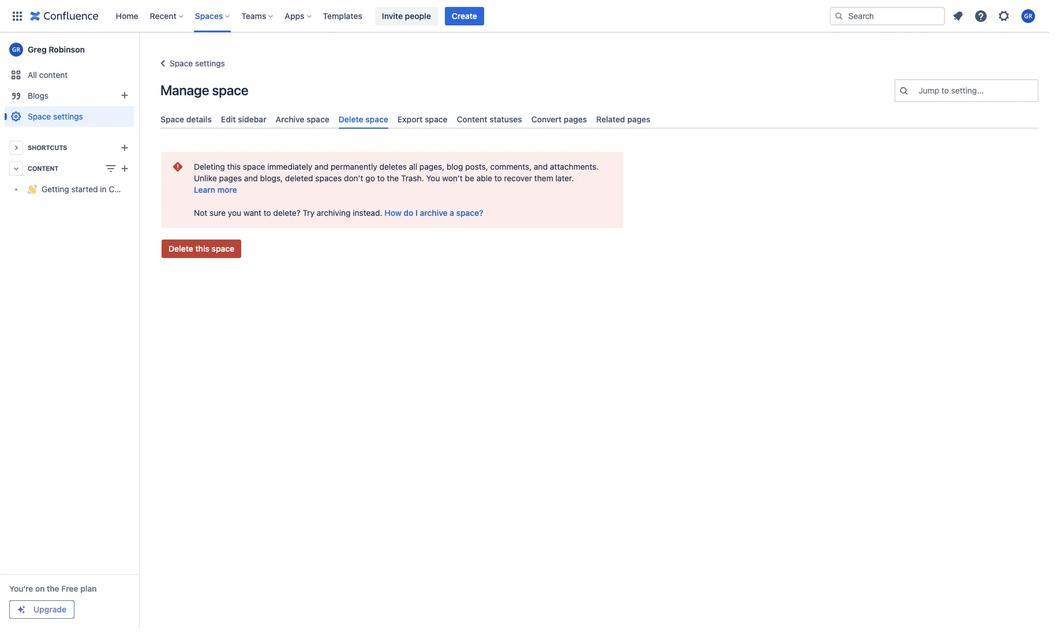 Task type: describe. For each thing, give the bounding box(es) containing it.
pages inside deleting this space immediately and permanently deletes all pages, blog posts, comments, and attachments. unlike pages and blogs, deleted spaces don't go to the trash. you won't be able to recover them later. learn more
[[219, 173, 242, 183]]

your profile and preferences image
[[1022, 9, 1036, 23]]

space inside delete this space button
[[212, 244, 235, 254]]

posts,
[[466, 162, 488, 172]]

shortcuts button
[[5, 137, 134, 158]]

Search field
[[830, 7, 946, 25]]

won't
[[443, 173, 463, 183]]

space for manage space
[[212, 82, 249, 98]]

comments,
[[491, 162, 532, 172]]

them
[[535, 173, 554, 183]]

upgrade
[[33, 605, 66, 614]]

jump
[[919, 85, 940, 95]]

deleting this space immediately and permanently deletes all pages, blog posts, comments, and attachments. unlike pages and blogs, deleted spaces don't go to the trash. you won't be able to recover them later. learn more
[[194, 162, 599, 195]]

to right want
[[264, 208, 271, 218]]

archive
[[276, 114, 305, 124]]

you're on the free plan
[[9, 584, 97, 594]]

invite people button
[[375, 7, 438, 25]]

setting...
[[952, 85, 985, 95]]

sidebar
[[238, 114, 267, 124]]

delete?
[[273, 208, 301, 218]]

plan
[[80, 584, 97, 594]]

a
[[450, 208, 454, 218]]

attachments.
[[550, 162, 599, 172]]

related
[[597, 114, 626, 124]]

archive space
[[276, 114, 330, 124]]

export space
[[398, 114, 448, 124]]

upgrade button
[[10, 601, 74, 618]]

banner containing home
[[0, 0, 1050, 32]]

to right able
[[495, 173, 502, 183]]

create link
[[445, 7, 484, 25]]

you're
[[9, 584, 33, 594]]

premium image
[[17, 605, 26, 614]]

shortcuts
[[28, 144, 67, 151]]

1 horizontal spatial space settings link
[[156, 57, 225, 70]]

export
[[398, 114, 423, 124]]

archive space link
[[271, 110, 334, 129]]

0 horizontal spatial and
[[244, 173, 258, 183]]

home link
[[112, 7, 142, 25]]

started
[[71, 184, 98, 194]]

tab list containing space details
[[156, 110, 1044, 129]]

1 horizontal spatial space settings
[[170, 58, 225, 68]]

convert pages link
[[527, 110, 592, 129]]

all
[[28, 70, 37, 80]]

space for archive space
[[307, 114, 330, 124]]

confluence
[[109, 184, 151, 194]]

spaces button
[[192, 7, 235, 25]]

0 horizontal spatial space settings link
[[5, 106, 134, 127]]

teams
[[242, 11, 266, 21]]

related pages
[[597, 114, 651, 124]]

on
[[35, 584, 45, 594]]

content for content statuses
[[457, 114, 488, 124]]

the inside space element
[[47, 584, 59, 594]]

settings icon image
[[998, 9, 1012, 23]]

how do i archive a space? button
[[385, 207, 484, 219]]

edit sidebar link
[[217, 110, 271, 129]]

delete for delete this space
[[169, 244, 193, 254]]

be
[[465, 173, 475, 183]]

export space link
[[393, 110, 453, 129]]

do
[[404, 208, 414, 218]]

greg robinson
[[28, 44, 85, 54]]

getting
[[42, 184, 69, 194]]

in
[[100, 184, 107, 194]]

try
[[303, 208, 315, 218]]

details
[[186, 114, 212, 124]]

the inside deleting this space immediately and permanently deletes all pages, blog posts, comments, and attachments. unlike pages and blogs, deleted spaces don't go to the trash. you won't be able to recover them later. learn more
[[387, 173, 399, 183]]

not sure you want to delete? try archiving instead. how do i archive a space?
[[194, 208, 484, 218]]

go
[[366, 173, 375, 183]]

spaces
[[316, 173, 342, 183]]

content
[[39, 70, 68, 80]]

space inside deleting this space immediately and permanently deletes all pages, blog posts, comments, and attachments. unlike pages and blogs, deleted spaces don't go to the trash. you won't be able to recover them later. learn more
[[243, 162, 265, 172]]

add shortcut image
[[118, 141, 132, 155]]

1 horizontal spatial and
[[315, 162, 329, 172]]

deleting
[[194, 162, 225, 172]]

templates
[[323, 11, 363, 21]]

delete space
[[339, 114, 389, 124]]

learn
[[194, 185, 216, 195]]

apps
[[285, 11, 305, 21]]

people
[[405, 11, 431, 21]]

space details
[[161, 114, 212, 124]]

delete space link
[[334, 110, 393, 129]]

blogs
[[28, 91, 49, 100]]

edit
[[221, 114, 236, 124]]

create a blog image
[[118, 88, 132, 102]]

convert
[[532, 114, 562, 124]]

0 vertical spatial settings
[[195, 58, 225, 68]]

recent
[[150, 11, 177, 21]]

content statuses link
[[453, 110, 527, 129]]

all content link
[[5, 65, 134, 85]]

settings inside space element
[[53, 111, 83, 121]]

space inside tab list
[[161, 114, 184, 124]]

trash.
[[401, 173, 424, 183]]

instead.
[[353, 208, 383, 218]]

greg
[[28, 44, 47, 54]]

how
[[385, 208, 402, 218]]



Task type: vqa. For each thing, say whether or not it's contained in the screenshot.
the File lists icon
no



Task type: locate. For each thing, give the bounding box(es) containing it.
greg robinson link
[[5, 38, 134, 61]]

content button
[[5, 158, 134, 179]]

invite
[[382, 11, 403, 21]]

archive
[[420, 208, 448, 218]]

not
[[194, 208, 207, 218]]

change view image
[[104, 162, 118, 176]]

settings
[[195, 58, 225, 68], [53, 111, 83, 121]]

manage
[[161, 82, 209, 98]]

pages
[[564, 114, 587, 124], [628, 114, 651, 124], [219, 173, 242, 183]]

0 vertical spatial space settings link
[[156, 57, 225, 70]]

this up more
[[227, 162, 241, 172]]

blogs link
[[5, 85, 134, 106]]

1 horizontal spatial the
[[387, 173, 399, 183]]

this inside delete this space button
[[195, 244, 210, 254]]

to
[[942, 85, 950, 95], [377, 173, 385, 183], [495, 173, 502, 183], [264, 208, 271, 218]]

space down sure
[[212, 244, 235, 254]]

this for delete
[[195, 244, 210, 254]]

this inside deleting this space immediately and permanently deletes all pages, blog posts, comments, and attachments. unlike pages and blogs, deleted spaces don't go to the trash. you won't be able to recover them later. learn more
[[227, 162, 241, 172]]

space up blogs,
[[243, 162, 265, 172]]

1 horizontal spatial delete
[[339, 114, 364, 124]]

appswitcher icon image
[[10, 9, 24, 23]]

permanently
[[331, 162, 378, 172]]

space down the blogs
[[28, 111, 51, 121]]

sure
[[210, 208, 226, 218]]

space
[[170, 58, 193, 68], [28, 111, 51, 121], [161, 114, 184, 124]]

Search settings text field
[[919, 85, 922, 96]]

the right on
[[47, 584, 59, 594]]

related pages link
[[592, 110, 656, 129]]

delete inside button
[[169, 244, 193, 254]]

pages up more
[[219, 173, 242, 183]]

space settings down 'blogs' link
[[28, 111, 83, 121]]

convert pages
[[532, 114, 587, 124]]

space left details on the top left of page
[[161, 114, 184, 124]]

create a page image
[[118, 162, 132, 176]]

delete this space
[[169, 244, 235, 254]]

notification icon image
[[952, 9, 966, 23]]

0 horizontal spatial the
[[47, 584, 59, 594]]

space for delete space
[[366, 114, 389, 124]]

apps button
[[281, 7, 316, 25]]

0 horizontal spatial content
[[28, 165, 58, 172]]

space right archive
[[307, 114, 330, 124]]

pages for related pages
[[628, 114, 651, 124]]

manage space
[[161, 82, 249, 98]]

deleted
[[285, 173, 313, 183]]

and up them
[[534, 162, 548, 172]]

0 horizontal spatial pages
[[219, 173, 242, 183]]

free
[[61, 584, 78, 594]]

0 vertical spatial delete
[[339, 114, 364, 124]]

space inside delete space link
[[366, 114, 389, 124]]

0 horizontal spatial delete
[[169, 244, 193, 254]]

0 vertical spatial this
[[227, 162, 241, 172]]

space up 'manage'
[[170, 58, 193, 68]]

deletes
[[380, 162, 407, 172]]

1 vertical spatial the
[[47, 584, 59, 594]]

pages right the related
[[628, 114, 651, 124]]

space element
[[0, 32, 151, 628]]

templates link
[[320, 7, 366, 25]]

space settings link
[[156, 57, 225, 70], [5, 106, 134, 127]]

i
[[416, 208, 418, 218]]

0 vertical spatial the
[[387, 173, 399, 183]]

1 vertical spatial space settings link
[[5, 106, 134, 127]]

all
[[409, 162, 418, 172]]

tab list
[[156, 110, 1044, 129]]

delete
[[339, 114, 364, 124], [169, 244, 193, 254]]

spaces
[[195, 11, 223, 21]]

content for content
[[28, 165, 58, 172]]

the down the deletes
[[387, 173, 399, 183]]

edit sidebar
[[221, 114, 267, 124]]

jump to setting...
[[919, 85, 985, 95]]

help icon image
[[975, 9, 989, 23]]

space for export space
[[425, 114, 448, 124]]

space settings inside space element
[[28, 111, 83, 121]]

this for deleting
[[227, 162, 241, 172]]

1 vertical spatial this
[[195, 244, 210, 254]]

collapse sidebar image
[[126, 38, 151, 61]]

1 vertical spatial space settings
[[28, 111, 83, 121]]

and up 'spaces'
[[315, 162, 329, 172]]

space inside 'export space' "link"
[[425, 114, 448, 124]]

space settings up manage space
[[170, 58, 225, 68]]

don't
[[344, 173, 364, 183]]

to right go
[[377, 173, 385, 183]]

banner
[[0, 0, 1050, 32]]

statuses
[[490, 114, 523, 124]]

content left the statuses
[[457, 114, 488, 124]]

space settings link up 'manage'
[[156, 57, 225, 70]]

search image
[[835, 11, 844, 21]]

0 vertical spatial content
[[457, 114, 488, 124]]

space settings link up shortcuts dropdown button on the top left of page
[[5, 106, 134, 127]]

0 horizontal spatial settings
[[53, 111, 83, 121]]

1 horizontal spatial pages
[[564, 114, 587, 124]]

robinson
[[49, 44, 85, 54]]

unlike
[[194, 173, 217, 183]]

confluence image
[[30, 9, 98, 23], [30, 9, 98, 23]]

you
[[228, 208, 242, 218]]

pages for convert pages
[[564, 114, 587, 124]]

global element
[[7, 0, 828, 32]]

content
[[457, 114, 488, 124], [28, 165, 58, 172]]

2 horizontal spatial pages
[[628, 114, 651, 124]]

all content
[[28, 70, 68, 80]]

recover
[[504, 173, 532, 183]]

teams button
[[238, 7, 278, 25]]

and
[[315, 162, 329, 172], [534, 162, 548, 172], [244, 173, 258, 183]]

settings down 'blogs' link
[[53, 111, 83, 121]]

1 horizontal spatial content
[[457, 114, 488, 124]]

pages,
[[420, 162, 445, 172]]

space?
[[457, 208, 484, 218]]

1 vertical spatial settings
[[53, 111, 83, 121]]

2 horizontal spatial and
[[534, 162, 548, 172]]

pages right convert
[[564, 114, 587, 124]]

immediately
[[268, 162, 313, 172]]

1 horizontal spatial settings
[[195, 58, 225, 68]]

able
[[477, 173, 493, 183]]

0 vertical spatial space settings
[[170, 58, 225, 68]]

invite people
[[382, 11, 431, 21]]

space up edit
[[212, 82, 249, 98]]

content statuses
[[457, 114, 523, 124]]

and left blogs,
[[244, 173, 258, 183]]

space details link
[[156, 110, 217, 129]]

home
[[116, 11, 138, 21]]

this down not
[[195, 244, 210, 254]]

space inside archive space link
[[307, 114, 330, 124]]

settings up manage space
[[195, 58, 225, 68]]

0 horizontal spatial space settings
[[28, 111, 83, 121]]

blog
[[447, 162, 463, 172]]

content inside dropdown button
[[28, 165, 58, 172]]

create
[[452, 11, 478, 21]]

1 horizontal spatial this
[[227, 162, 241, 172]]

content down shortcuts on the top of the page
[[28, 165, 58, 172]]

you
[[427, 173, 440, 183]]

space left "export" on the top left of the page
[[366, 114, 389, 124]]

getting started in confluence
[[42, 184, 151, 194]]

1 vertical spatial delete
[[169, 244, 193, 254]]

delete for delete space
[[339, 114, 364, 124]]

space right "export" on the top left of the page
[[425, 114, 448, 124]]

space settings
[[170, 58, 225, 68], [28, 111, 83, 121]]

want
[[244, 208, 262, 218]]

to right jump
[[942, 85, 950, 95]]

0 horizontal spatial this
[[195, 244, 210, 254]]

recent button
[[146, 7, 188, 25]]

1 vertical spatial content
[[28, 165, 58, 172]]

learn more button
[[194, 184, 237, 196]]



